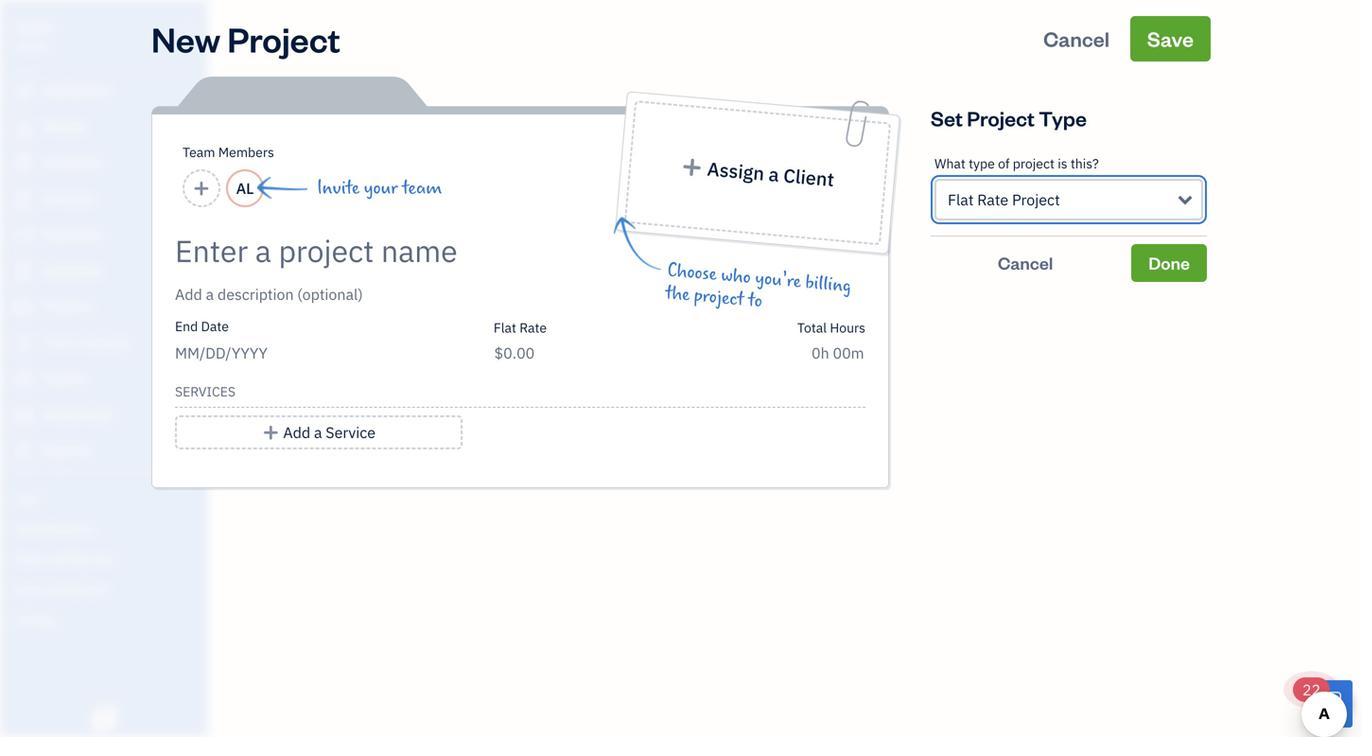 Task type: locate. For each thing, give the bounding box(es) containing it.
flat down what
[[948, 190, 974, 210]]

add a service
[[283, 422, 376, 442]]

flat inside project type field
[[948, 190, 974, 210]]

project image
[[12, 298, 35, 317]]

rate inside project type field
[[978, 190, 1009, 210]]

type
[[969, 155, 995, 172]]

a
[[768, 162, 780, 187], [314, 422, 322, 442]]

cancel down flat rate project
[[998, 252, 1053, 274]]

project inside field
[[1012, 190, 1060, 210]]

team members image
[[14, 520, 202, 535]]

invoice image
[[12, 190, 35, 209]]

timer image
[[12, 334, 35, 353]]

rate for flat rate
[[520, 319, 547, 336]]

cancel button down flat rate project
[[931, 244, 1120, 282]]

invite
[[317, 178, 360, 199]]

cancel button up type in the right top of the page
[[1027, 16, 1127, 61]]

flat rate project
[[948, 190, 1060, 210]]

1 horizontal spatial plus image
[[680, 157, 704, 177]]

team members
[[183, 143, 274, 161]]

0 vertical spatial a
[[768, 162, 780, 187]]

1 vertical spatial plus image
[[262, 421, 280, 444]]

the
[[665, 283, 691, 305]]

22 button
[[1293, 677, 1353, 728]]

flat
[[948, 190, 974, 210], [494, 319, 517, 336]]

cancel button
[[1027, 16, 1127, 61], [931, 244, 1120, 282]]

total hours
[[797, 319, 866, 336]]

plus image for assign
[[680, 157, 704, 177]]

1 vertical spatial flat
[[494, 319, 517, 336]]

plus image inside the assign a client button
[[680, 157, 704, 177]]

1 vertical spatial a
[[314, 422, 322, 442]]

0 vertical spatial project
[[227, 16, 340, 61]]

client image
[[12, 118, 35, 137]]

0 vertical spatial plus image
[[680, 157, 704, 177]]

1 horizontal spatial flat
[[948, 190, 974, 210]]

0 horizontal spatial rate
[[520, 319, 547, 336]]

Project Description text field
[[175, 283, 695, 306]]

main element
[[0, 0, 255, 737]]

assign
[[706, 156, 766, 186]]

date
[[201, 317, 229, 335]]

1 horizontal spatial rate
[[978, 190, 1009, 210]]

who
[[720, 265, 752, 288]]

0 horizontal spatial plus image
[[262, 421, 280, 444]]

0 vertical spatial cancel
[[1044, 25, 1110, 52]]

project left is
[[1013, 155, 1055, 172]]

rate down of
[[978, 190, 1009, 210]]

0 horizontal spatial a
[[314, 422, 322, 442]]

end date
[[175, 317, 229, 335]]

services
[[175, 383, 236, 400]]

what
[[935, 155, 966, 172]]

chart image
[[12, 406, 35, 425]]

plus image left add
[[262, 421, 280, 444]]

project for set
[[967, 105, 1035, 132]]

apple
[[15, 17, 56, 36]]

new
[[151, 16, 221, 61]]

1 vertical spatial project
[[967, 105, 1035, 132]]

project
[[227, 16, 340, 61], [967, 105, 1035, 132], [1012, 190, 1060, 210]]

project left "to"
[[693, 285, 745, 310]]

a inside assign a client
[[768, 162, 780, 187]]

0 horizontal spatial flat
[[494, 319, 517, 336]]

apps image
[[14, 490, 202, 505]]

save
[[1148, 25, 1194, 52]]

2 vertical spatial project
[[1012, 190, 1060, 210]]

plus image inside the add a service button
[[262, 421, 280, 444]]

rate
[[978, 190, 1009, 210], [520, 319, 547, 336]]

0 vertical spatial flat
[[948, 190, 974, 210]]

is
[[1058, 155, 1068, 172]]

done
[[1149, 252, 1190, 274]]

bank connections image
[[14, 581, 202, 596]]

a for add
[[314, 422, 322, 442]]

1 vertical spatial rate
[[520, 319, 547, 336]]

a left the 'client'
[[768, 162, 780, 187]]

Project Name text field
[[175, 232, 695, 270]]

a right add
[[314, 422, 322, 442]]

expense image
[[12, 262, 35, 281]]

flat up amount (usd) text box
[[494, 319, 517, 336]]

a inside button
[[314, 422, 322, 442]]

1 vertical spatial cancel
[[998, 252, 1053, 274]]

cancel
[[1044, 25, 1110, 52], [998, 252, 1053, 274]]

0 horizontal spatial project
[[693, 285, 745, 310]]

End date in  format text field
[[175, 343, 405, 363]]

0 vertical spatial cancel button
[[1027, 16, 1127, 61]]

owner
[[15, 38, 50, 53]]

rate for flat rate project
[[978, 190, 1009, 210]]

new project
[[151, 16, 340, 61]]

Amount (USD) text field
[[494, 343, 535, 363]]

rate up amount (usd) text box
[[520, 319, 547, 336]]

0 vertical spatial project
[[1013, 155, 1055, 172]]

al
[[236, 178, 254, 198]]

cancel up type in the right top of the page
[[1044, 25, 1110, 52]]

plus image left assign
[[680, 157, 704, 177]]

flat rate
[[494, 319, 547, 336]]

end
[[175, 317, 198, 335]]

set
[[931, 105, 963, 132]]

items and services image
[[14, 551, 202, 566]]

done button
[[1132, 244, 1207, 282]]

billing
[[805, 272, 852, 297]]

plus image
[[680, 157, 704, 177], [262, 421, 280, 444]]

0 vertical spatial rate
[[978, 190, 1009, 210]]

1 horizontal spatial a
[[768, 162, 780, 187]]

1 vertical spatial project
[[693, 285, 745, 310]]

project
[[1013, 155, 1055, 172], [693, 285, 745, 310]]

your
[[364, 178, 398, 199]]

resource center badge image
[[1306, 680, 1353, 728]]

hours
[[830, 319, 866, 336]]



Task type: describe. For each thing, give the bounding box(es) containing it.
add team member image
[[193, 177, 210, 200]]

assign a client button
[[624, 100, 891, 245]]

Hourly Budget text field
[[812, 343, 866, 363]]

project inside "choose who you're billing the project to"
[[693, 285, 745, 310]]

client
[[783, 163, 835, 192]]

you're
[[755, 268, 802, 292]]

of
[[998, 155, 1010, 172]]

save button
[[1130, 16, 1211, 61]]

total
[[797, 319, 827, 336]]

project for new
[[227, 16, 340, 61]]

to
[[747, 290, 763, 312]]

plus image for add
[[262, 421, 280, 444]]

this?
[[1071, 155, 1099, 172]]

estimate image
[[12, 154, 35, 173]]

service
[[326, 422, 376, 442]]

what type of project is this? element
[[931, 141, 1207, 237]]

dashboard image
[[12, 82, 35, 101]]

invite your team
[[317, 178, 442, 199]]

add a service button
[[175, 415, 463, 449]]

payment image
[[12, 226, 35, 245]]

choose
[[667, 260, 718, 285]]

set project type
[[931, 105, 1087, 132]]

team
[[402, 178, 442, 199]]

assign a client
[[706, 156, 835, 192]]

apple owner
[[15, 17, 56, 53]]

money image
[[12, 370, 35, 389]]

flat for flat rate project
[[948, 190, 974, 210]]

type
[[1039, 105, 1087, 132]]

team
[[183, 143, 215, 161]]

1 vertical spatial cancel button
[[931, 244, 1120, 282]]

add
[[283, 422, 310, 442]]

what type of project is this?
[[935, 155, 1099, 172]]

freshbooks image
[[89, 707, 119, 729]]

report image
[[12, 442, 35, 461]]

members
[[218, 143, 274, 161]]

1 horizontal spatial project
[[1013, 155, 1055, 172]]

a for assign
[[768, 162, 780, 187]]

settings image
[[14, 611, 202, 626]]

flat for flat rate
[[494, 319, 517, 336]]

choose who you're billing the project to
[[665, 260, 852, 312]]

22
[[1303, 680, 1321, 700]]

Project Type field
[[935, 179, 1203, 220]]



Task type: vqa. For each thing, say whether or not it's contained in the screenshot.
a
yes



